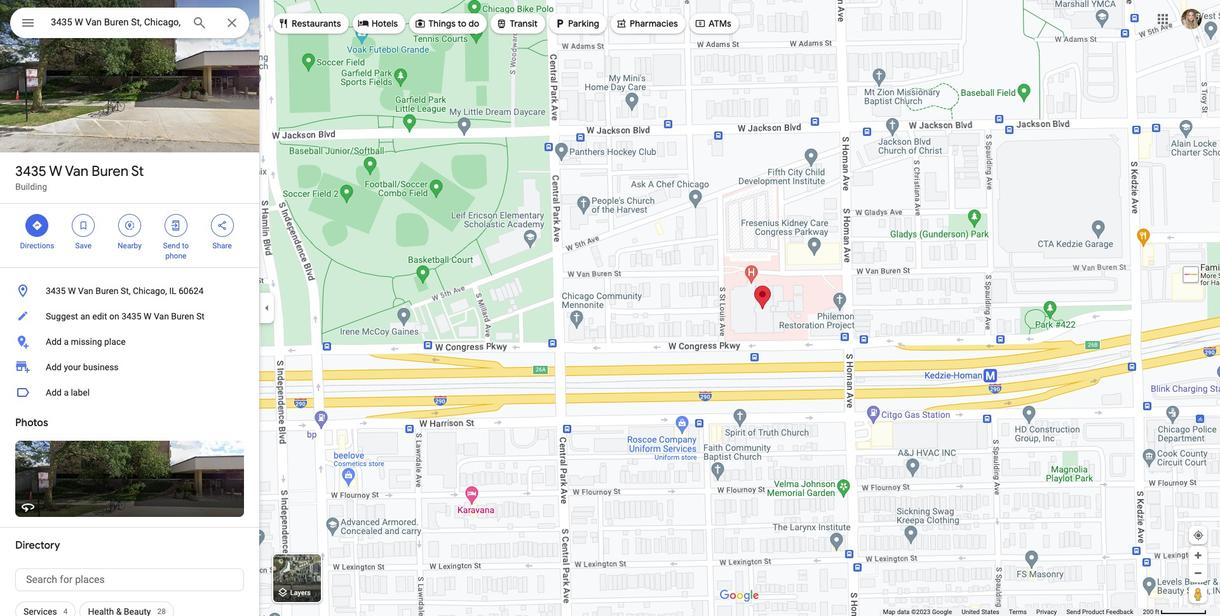 Task type: describe. For each thing, give the bounding box(es) containing it.
privacy button
[[1037, 609, 1058, 617]]

terms
[[1010, 609, 1028, 616]]

60624
[[179, 286, 204, 296]]

200 ft button
[[1144, 609, 1208, 616]]

3435 for st
[[15, 163, 46, 181]]

things
[[429, 18, 456, 29]]

united
[[962, 609, 981, 616]]


[[78, 219, 89, 233]]

directory
[[15, 540, 60, 553]]

a for label
[[64, 388, 69, 398]]

directions
[[20, 242, 54, 251]]

restaurants
[[292, 18, 341, 29]]

suggest an edit on 3435 w van buren st button
[[0, 304, 259, 329]]

layers
[[290, 590, 311, 598]]

on
[[109, 312, 119, 322]]


[[695, 16, 706, 30]]


[[124, 219, 135, 233]]

2 vertical spatial 3435
[[122, 312, 142, 322]]

add a label
[[46, 388, 90, 398]]

suggest an edit on 3435 w van buren st
[[46, 312, 205, 322]]

missing
[[71, 337, 102, 347]]

3435 w van buren st, chicago, il 60624
[[46, 286, 204, 296]]

show your location image
[[1194, 530, 1205, 542]]

add for add your business
[[46, 362, 62, 373]]

st inside suggest an edit on 3435 w van buren st button
[[196, 312, 205, 322]]

a for missing
[[64, 337, 69, 347]]

200
[[1144, 609, 1154, 616]]

add a label button
[[0, 380, 259, 406]]

van for st
[[65, 163, 88, 181]]

add for add a label
[[46, 388, 62, 398]]


[[170, 219, 182, 233]]

2 vertical spatial van
[[154, 312, 169, 322]]

 restaurants
[[278, 16, 341, 30]]

transit
[[510, 18, 538, 29]]

send product feedback button
[[1067, 609, 1134, 617]]

building
[[15, 182, 47, 192]]

google maps element
[[0, 0, 1221, 617]]

add for add a missing place
[[46, 337, 62, 347]]

label
[[71, 388, 90, 398]]

 hotels
[[358, 16, 398, 30]]

van for st,
[[78, 286, 93, 296]]

show street view coverage image
[[1190, 585, 1208, 604]]


[[217, 219, 228, 233]]

add a missing place
[[46, 337, 126, 347]]

hotels
[[372, 18, 398, 29]]

zoom in image
[[1194, 551, 1204, 561]]


[[31, 219, 43, 233]]

add a missing place button
[[0, 329, 259, 355]]

send for send to phone
[[163, 242, 180, 251]]

3435 for st,
[[46, 286, 66, 296]]

st,
[[121, 286, 131, 296]]


[[415, 16, 426, 30]]

actions for 3435 w van buren st region
[[0, 204, 259, 268]]

3435 W Van Buren St, Chicago, IL 60624 field
[[10, 8, 249, 38]]

map
[[884, 609, 896, 616]]

ft
[[1156, 609, 1160, 616]]

 parking
[[555, 16, 600, 30]]

phone
[[165, 252, 187, 261]]



Task type: vqa. For each thing, say whether or not it's contained in the screenshot.


Task type: locate. For each thing, give the bounding box(es) containing it.
add down suggest
[[46, 337, 62, 347]]

pharmacies
[[630, 18, 678, 29]]

il
[[169, 286, 176, 296]]

1 vertical spatial a
[[64, 388, 69, 398]]

buren for st
[[92, 163, 129, 181]]

chicago,
[[133, 286, 167, 296]]

add left label
[[46, 388, 62, 398]]

1 vertical spatial w
[[68, 286, 76, 296]]


[[496, 16, 508, 30]]

footer
[[884, 609, 1144, 617]]

send
[[163, 242, 180, 251], [1067, 609, 1081, 616]]

van
[[65, 163, 88, 181], [78, 286, 93, 296], [154, 312, 169, 322]]

st down 60624
[[196, 312, 205, 322]]

business
[[83, 362, 119, 373]]

0 vertical spatial a
[[64, 337, 69, 347]]

2 a from the top
[[64, 388, 69, 398]]

3435 right on
[[122, 312, 142, 322]]

3 add from the top
[[46, 388, 62, 398]]

van inside 3435 w van buren st building
[[65, 163, 88, 181]]


[[20, 14, 36, 32]]

terms button
[[1010, 609, 1028, 617]]

buren inside 3435 w van buren st building
[[92, 163, 129, 181]]

1 vertical spatial van
[[78, 286, 93, 296]]

edit
[[92, 312, 107, 322]]

st
[[131, 163, 144, 181], [196, 312, 205, 322]]

1 a from the top
[[64, 337, 69, 347]]

none field inside 3435 w van buren st, chicago, il 60624 field
[[51, 15, 182, 30]]

2 vertical spatial w
[[144, 312, 152, 322]]

 atms
[[695, 16, 732, 30]]

w for st
[[49, 163, 62, 181]]

0 vertical spatial to
[[458, 18, 467, 29]]

1 vertical spatial buren
[[96, 286, 119, 296]]

parking
[[569, 18, 600, 29]]

place
[[104, 337, 126, 347]]

feedback
[[1107, 609, 1134, 616]]

send to phone
[[163, 242, 189, 261]]

collapse side panel image
[[260, 301, 274, 315]]

send for send product feedback
[[1067, 609, 1081, 616]]

add inside "button"
[[46, 337, 62, 347]]

to inside  things to do
[[458, 18, 467, 29]]

states
[[982, 609, 1000, 616]]

add
[[46, 337, 62, 347], [46, 362, 62, 373], [46, 388, 62, 398]]

photos
[[15, 417, 48, 430]]

1 vertical spatial st
[[196, 312, 205, 322]]

0 vertical spatial 3435
[[15, 163, 46, 181]]

st up 
[[131, 163, 144, 181]]

3435
[[15, 163, 46, 181], [46, 286, 66, 296], [122, 312, 142, 322]]

1 vertical spatial 3435
[[46, 286, 66, 296]]

buren
[[92, 163, 129, 181], [96, 286, 119, 296], [171, 312, 194, 322]]

0 vertical spatial st
[[131, 163, 144, 181]]

united states button
[[962, 609, 1000, 617]]

w inside 3435 w van buren st building
[[49, 163, 62, 181]]

united states
[[962, 609, 1000, 616]]

buren up 
[[92, 163, 129, 181]]

0 vertical spatial buren
[[92, 163, 129, 181]]

a inside "button"
[[64, 337, 69, 347]]

google account: michelle dermenjian  
(michelle.dermenjian@adept.ai) image
[[1182, 9, 1203, 29]]


[[358, 16, 369, 30]]

3435 up 'building'
[[15, 163, 46, 181]]

st inside 3435 w van buren st building
[[131, 163, 144, 181]]

a left label
[[64, 388, 69, 398]]

2 horizontal spatial w
[[144, 312, 152, 322]]

 pharmacies
[[616, 16, 678, 30]]

send up phone
[[163, 242, 180, 251]]

None field
[[51, 15, 182, 30]]

footer containing map data ©2023 google
[[884, 609, 1144, 617]]

map data ©2023 google
[[884, 609, 953, 616]]

buren inside 3435 w van buren st, chicago, il 60624 button
[[96, 286, 119, 296]]

buren for st,
[[96, 286, 119, 296]]

 things to do
[[415, 16, 480, 30]]

1 horizontal spatial send
[[1067, 609, 1081, 616]]

0 horizontal spatial to
[[182, 242, 189, 251]]

0 vertical spatial van
[[65, 163, 88, 181]]

2 add from the top
[[46, 362, 62, 373]]


[[616, 16, 628, 30]]

product
[[1083, 609, 1105, 616]]

2 vertical spatial add
[[46, 388, 62, 398]]

your
[[64, 362, 81, 373]]

©2023
[[912, 609, 931, 616]]


[[555, 16, 566, 30]]

share
[[213, 242, 232, 251]]

to left do
[[458, 18, 467, 29]]

send inside button
[[1067, 609, 1081, 616]]

buren down 60624
[[171, 312, 194, 322]]

a
[[64, 337, 69, 347], [64, 388, 69, 398]]

save
[[75, 242, 92, 251]]

to
[[458, 18, 467, 29], [182, 242, 189, 251]]

0 horizontal spatial send
[[163, 242, 180, 251]]

google
[[933, 609, 953, 616]]

w
[[49, 163, 62, 181], [68, 286, 76, 296], [144, 312, 152, 322]]

w for st,
[[68, 286, 76, 296]]

buren left the st,
[[96, 286, 119, 296]]

3435 w van buren st, chicago, il 60624 button
[[0, 279, 259, 304]]

0 horizontal spatial w
[[49, 163, 62, 181]]

 button
[[10, 8, 46, 41]]

0 horizontal spatial st
[[131, 163, 144, 181]]

zoom out image
[[1194, 569, 1204, 579]]

200 ft
[[1144, 609, 1160, 616]]

send left the product
[[1067, 609, 1081, 616]]

3435 w van buren st main content
[[0, 0, 259, 617]]

footer inside google maps element
[[884, 609, 1144, 617]]

van down chicago,
[[154, 312, 169, 322]]

1 vertical spatial send
[[1067, 609, 1081, 616]]

3435 inside 3435 w van buren st building
[[15, 163, 46, 181]]

1 horizontal spatial to
[[458, 18, 467, 29]]


[[278, 16, 289, 30]]

0 vertical spatial send
[[163, 242, 180, 251]]

1 vertical spatial add
[[46, 362, 62, 373]]

0 vertical spatial add
[[46, 337, 62, 347]]

van up 
[[65, 163, 88, 181]]

1 add from the top
[[46, 337, 62, 347]]

send inside send to phone
[[163, 242, 180, 251]]

1 horizontal spatial w
[[68, 286, 76, 296]]

add left the your
[[46, 362, 62, 373]]

suggest
[[46, 312, 78, 322]]

3435 up suggest
[[46, 286, 66, 296]]

data
[[898, 609, 910, 616]]

to up phone
[[182, 242, 189, 251]]

2 vertical spatial buren
[[171, 312, 194, 322]]

3435 w van buren st building
[[15, 163, 144, 192]]

 search field
[[10, 8, 249, 41]]

send product feedback
[[1067, 609, 1134, 616]]

add your business
[[46, 362, 119, 373]]

add inside button
[[46, 388, 62, 398]]

0 vertical spatial w
[[49, 163, 62, 181]]

None text field
[[15, 569, 244, 592]]

 transit
[[496, 16, 538, 30]]

van up an
[[78, 286, 93, 296]]

none text field inside 3435 w van buren st main content
[[15, 569, 244, 592]]

buren inside suggest an edit on 3435 w van buren st button
[[171, 312, 194, 322]]

1 vertical spatial to
[[182, 242, 189, 251]]

atms
[[709, 18, 732, 29]]

do
[[469, 18, 480, 29]]

to inside send to phone
[[182, 242, 189, 251]]

add your business link
[[0, 355, 259, 380]]

a left missing
[[64, 337, 69, 347]]

1 horizontal spatial st
[[196, 312, 205, 322]]

an
[[80, 312, 90, 322]]

nearby
[[118, 242, 142, 251]]

a inside button
[[64, 388, 69, 398]]

privacy
[[1037, 609, 1058, 616]]



